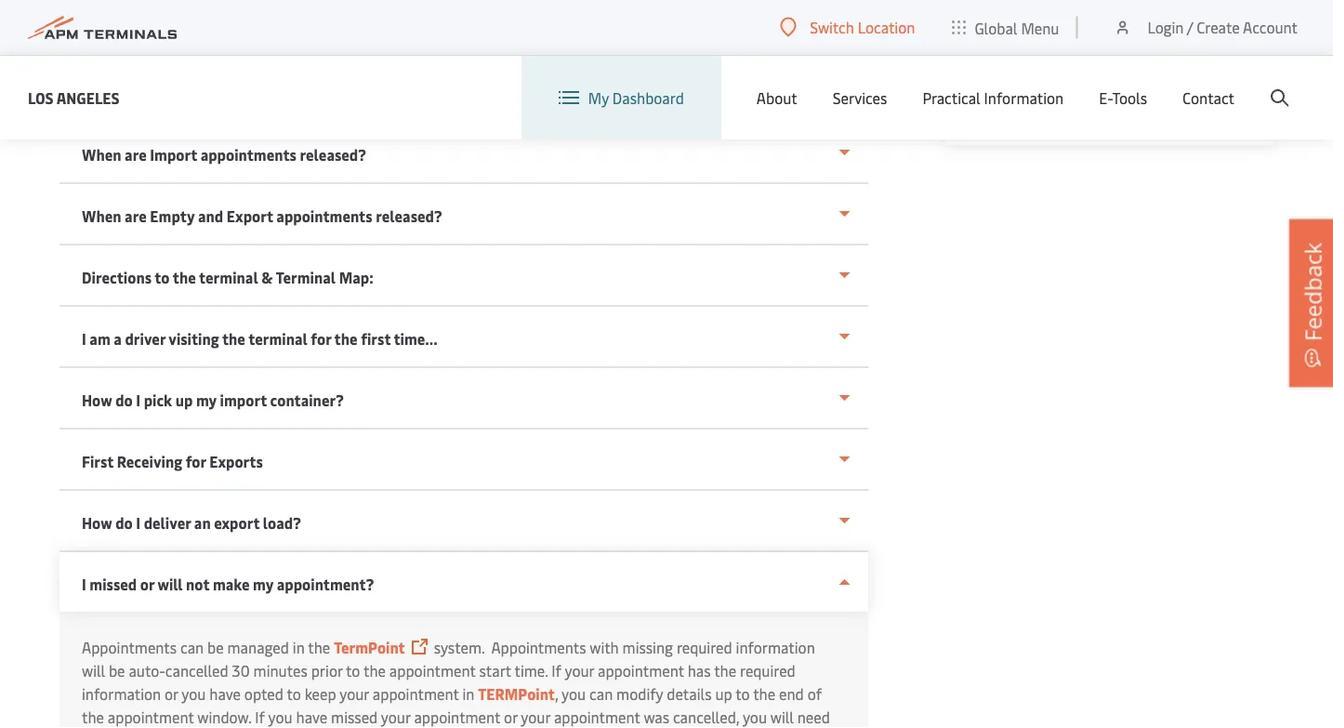 Task type: vqa. For each thing, say whether or not it's contained in the screenshot.
Us
no



Task type: locate. For each thing, give the bounding box(es) containing it.
when down angeles
[[82, 145, 121, 165]]

for left first
[[311, 329, 331, 349]]

have up window.
[[210, 685, 241, 705]]

0 vertical spatial terminal
[[199, 268, 258, 288]]

appointments for can
[[82, 638, 177, 658]]

0 horizontal spatial my
[[196, 391, 217, 411]]

your right keep
[[340, 685, 369, 705]]

los left angeles
[[28, 87, 54, 107]]

2 how from the top
[[82, 513, 112, 533]]

1 horizontal spatial in
[[463, 685, 475, 705]]

0 vertical spatial have
[[210, 685, 241, 705]]

0 horizontal spatial or
[[140, 575, 154, 595]]

appointments up time.
[[491, 638, 586, 658]]

1 appointments from the left
[[82, 638, 177, 658]]

0 vertical spatial released?
[[300, 145, 366, 165]]

create
[[1197, 17, 1240, 37]]

if inside system.  appointments with missing required information will be auto-cancelled 30 minutes prior to the appointment start time. if your appointment has the required information or you have opted to keep your appointment in
[[552, 661, 562, 681]]

up inside ', you can modify details up to the end of the appointment window. if you have missed your appointment or your appointment was cancelled, you will nee'
[[716, 685, 733, 705]]

when inside when are import appointments released? dropdown button
[[82, 145, 121, 165]]

appointments up export
[[201, 145, 297, 165]]

to right directions
[[155, 268, 170, 288]]

appointments inside system.  appointments with missing required information will be auto-cancelled 30 minutes prior to the appointment start time. if your appointment has the required information or you have opted to keep your appointment in
[[491, 638, 586, 658]]

driver
[[125, 329, 166, 349]]

1 horizontal spatial my
[[253, 575, 274, 595]]

asked
[[258, 41, 298, 61]]

0 vertical spatial in
[[517, 64, 530, 84]]

los inside the following are frequently asked questions regarding trucking requirements and the draying of containers at apm terminals pier 400 los angeles. all links are live and will assist you in addressing your current needs.
[[191, 64, 214, 84]]

when
[[82, 145, 121, 165], [82, 206, 121, 226]]

tools
[[1113, 88, 1148, 108]]

appointment down ,
[[554, 708, 640, 727]]

0 vertical spatial or
[[140, 575, 154, 595]]

and right empty
[[198, 206, 223, 226]]

dashboard
[[613, 88, 684, 108]]

will left 'not'
[[158, 575, 183, 595]]

do left pick
[[116, 391, 133, 411]]

switch location
[[810, 17, 916, 37]]

contact
[[1183, 88, 1235, 108]]

1 vertical spatial los
[[28, 87, 54, 107]]

location
[[858, 17, 916, 37]]

1 vertical spatial released?
[[376, 206, 442, 226]]

export
[[227, 206, 273, 226]]

appointment?
[[277, 575, 374, 595]]

0 vertical spatial missed
[[90, 575, 137, 595]]

2 horizontal spatial or
[[504, 708, 518, 727]]

are
[[156, 41, 178, 61], [337, 64, 359, 84], [125, 145, 147, 165], [125, 206, 147, 226]]

cancelled
[[165, 661, 229, 681]]

missed down keep
[[331, 708, 378, 727]]

when up directions
[[82, 206, 121, 226]]

of right end at the right
[[808, 685, 822, 705]]

400
[[160, 64, 188, 84]]

the inside dropdown button
[[173, 268, 196, 288]]

0 vertical spatial if
[[552, 661, 562, 681]]

appointments up the auto-
[[82, 638, 177, 658]]

how do i pick up my import container? button
[[60, 369, 869, 430]]

information down the auto-
[[82, 685, 161, 705]]

0 horizontal spatial up
[[176, 391, 193, 411]]

can up cancelled
[[180, 638, 204, 658]]

in down requirements
[[517, 64, 530, 84]]

1 vertical spatial and
[[390, 64, 415, 84]]

you right assist
[[489, 64, 514, 84]]

1 vertical spatial when
[[82, 206, 121, 226]]

, you can modify details up to the end of the appointment window. if you have missed your appointment or your appointment was cancelled, you will nee
[[82, 685, 830, 727]]

prior
[[311, 661, 343, 681]]

how for how do i pick up my import container?
[[82, 391, 112, 411]]

addressing
[[533, 64, 607, 84]]

your
[[611, 64, 641, 84], [565, 661, 594, 681], [340, 685, 369, 705], [381, 708, 411, 727], [521, 708, 551, 727]]

up inside 'how do i pick up my import container?' dropdown button
[[176, 391, 193, 411]]

los angeles
[[28, 87, 120, 107]]

about button
[[757, 56, 798, 140]]

released? up the directions to the terminal & terminal map: dropdown button
[[376, 206, 442, 226]]

will inside dropdown button
[[158, 575, 183, 595]]

if down opted
[[255, 708, 265, 727]]

your down system.  appointments with missing required information will be auto-cancelled 30 minutes prior to the appointment start time. if your appointment has the required information or you have opted to keep your appointment in
[[381, 708, 411, 727]]

have inside ', you can modify details up to the end of the appointment window. if you have missed your appointment or your appointment was cancelled, you will nee'
[[296, 708, 328, 727]]

1 when from the top
[[82, 145, 121, 165]]

will left the auto-
[[82, 661, 105, 681]]

can left modify
[[590, 685, 613, 705]]

missed inside dropdown button
[[90, 575, 137, 595]]

1 vertical spatial terminal
[[248, 329, 308, 349]]

my left "import" on the left bottom
[[196, 391, 217, 411]]

how down first
[[82, 513, 112, 533]]

practical
[[923, 88, 981, 108]]

appointments
[[82, 638, 177, 658], [491, 638, 586, 658]]

apm
[[818, 41, 850, 61]]

have
[[210, 685, 241, 705], [296, 708, 328, 727]]

my dashboard button
[[559, 56, 684, 140]]

be left the auto-
[[109, 661, 125, 681]]

appointments up terminal
[[277, 206, 373, 226]]

load?
[[263, 513, 301, 533]]

released? inside dropdown button
[[376, 206, 442, 226]]

and
[[597, 41, 622, 61], [390, 64, 415, 84], [198, 206, 223, 226]]

required
[[677, 638, 733, 658], [740, 661, 796, 681]]

window.
[[197, 708, 251, 727]]

1 horizontal spatial up
[[716, 685, 733, 705]]

1 horizontal spatial of
[[808, 685, 822, 705]]

i am a driver visiting the terminal for the first time... button
[[60, 307, 869, 369]]

terminal inside 'dropdown button'
[[248, 329, 308, 349]]

1 horizontal spatial released?
[[376, 206, 442, 226]]

0 vertical spatial appointments
[[201, 145, 297, 165]]

0 horizontal spatial appointments
[[82, 638, 177, 658]]

if inside ', you can modify details up to the end of the appointment window. if you have missed your appointment or your appointment was cancelled, you will nee'
[[255, 708, 265, 727]]

los angeles link
[[28, 86, 120, 109]]

1 vertical spatial appointments
[[277, 206, 373, 226]]

los down frequently
[[191, 64, 214, 84]]

my
[[589, 88, 609, 108]]

1 horizontal spatial and
[[390, 64, 415, 84]]

2 when from the top
[[82, 206, 121, 226]]

with
[[590, 638, 619, 658]]

trucking
[[440, 41, 498, 61]]

0 vertical spatial when
[[82, 145, 121, 165]]

0 horizontal spatial and
[[198, 206, 223, 226]]

of up needs.
[[707, 41, 722, 61]]

customer
[[973, 44, 1061, 72]]

appointments
[[201, 145, 297, 165], [277, 206, 373, 226]]

released?
[[300, 145, 366, 165], [376, 206, 442, 226]]

you down cancelled
[[182, 685, 206, 705]]

e-tools button
[[1100, 56, 1148, 140]]

1 vertical spatial how
[[82, 513, 112, 533]]

1 vertical spatial up
[[716, 685, 733, 705]]

missed left 'not'
[[90, 575, 137, 595]]

my
[[196, 391, 217, 411], [253, 575, 274, 595]]

keep
[[305, 685, 336, 705]]

of
[[707, 41, 722, 61], [808, 685, 822, 705]]

appointments for with
[[491, 638, 586, 658]]

1 vertical spatial for
[[186, 452, 206, 472]]

practical information button
[[923, 56, 1064, 140]]

up up cancelled, on the bottom right of the page
[[716, 685, 733, 705]]

be up cancelled
[[207, 638, 224, 658]]

terminal down &
[[248, 329, 308, 349]]

2 vertical spatial or
[[504, 708, 518, 727]]

0 horizontal spatial released?
[[300, 145, 366, 165]]

i am a driver visiting the terminal for the first time...
[[82, 329, 438, 349]]

in
[[517, 64, 530, 84], [293, 638, 305, 658], [463, 685, 475, 705]]

the inside the following are frequently asked questions regarding trucking requirements and the draying of containers at apm terminals pier 400 los angeles. all links are live and will assist you in addressing your current needs.
[[625, 41, 648, 61]]

appointment down the auto-
[[108, 708, 194, 727]]

for
[[311, 329, 331, 349], [186, 452, 206, 472]]

missed
[[90, 575, 137, 595], [331, 708, 378, 727]]

am
[[90, 329, 110, 349]]

1 vertical spatial or
[[165, 685, 178, 705]]

1 vertical spatial can
[[590, 685, 613, 705]]

1 horizontal spatial if
[[552, 661, 562, 681]]

will inside ', you can modify details up to the end of the appointment window. if you have missed your appointment or your appointment was cancelled, you will nee'
[[771, 708, 794, 727]]

0 vertical spatial of
[[707, 41, 722, 61]]

1 horizontal spatial for
[[311, 329, 331, 349]]

0 vertical spatial required
[[677, 638, 733, 658]]

0 vertical spatial for
[[311, 329, 331, 349]]

e-tools
[[1100, 88, 1148, 108]]

how
[[82, 391, 112, 411], [82, 513, 112, 533]]

in inside system.  appointments with missing required information will be auto-cancelled 30 minutes prior to the appointment start time. if your appointment has the required information or you have opted to keep your appointment in
[[463, 685, 475, 705]]

released? down links
[[300, 145, 366, 165]]

0 horizontal spatial have
[[210, 685, 241, 705]]

2 appointments from the left
[[491, 638, 586, 658]]

or left 'not'
[[140, 575, 154, 595]]

1 vertical spatial do
[[116, 513, 133, 533]]

appointment down system.  appointments with missing required information will be auto-cancelled 30 minutes prior to the appointment start time. if your appointment has the required information or you have opted to keep your appointment in
[[414, 708, 501, 727]]

0 horizontal spatial for
[[186, 452, 206, 472]]

1 horizontal spatial can
[[590, 685, 613, 705]]

information
[[736, 638, 815, 658], [82, 685, 161, 705]]

to
[[155, 268, 170, 288], [346, 661, 360, 681], [287, 685, 301, 705], [736, 685, 750, 705]]

2 horizontal spatial in
[[517, 64, 530, 84]]

1 vertical spatial information
[[82, 685, 161, 705]]

0 vertical spatial can
[[180, 638, 204, 658]]

export
[[214, 513, 260, 533]]

2 do from the top
[[116, 513, 133, 533]]

appointment
[[390, 661, 476, 681], [598, 661, 684, 681], [373, 685, 459, 705], [108, 708, 194, 727], [414, 708, 501, 727], [554, 708, 640, 727]]

global
[[975, 17, 1018, 37]]

import
[[220, 391, 267, 411]]

do left deliver
[[116, 513, 133, 533]]

empty
[[150, 206, 195, 226]]

or inside system.  appointments with missing required information will be auto-cancelled 30 minutes prior to the appointment start time. if your appointment has the required information or you have opted to keep your appointment in
[[165, 685, 178, 705]]

0 vertical spatial and
[[597, 41, 622, 61]]

released? inside dropdown button
[[300, 145, 366, 165]]

0 horizontal spatial if
[[255, 708, 265, 727]]

0 vertical spatial do
[[116, 391, 133, 411]]

1 vertical spatial have
[[296, 708, 328, 727]]

required up end at the right
[[740, 661, 796, 681]]

appointment down termpoint
[[373, 685, 459, 705]]

0 horizontal spatial of
[[707, 41, 722, 61]]

appointments inside dropdown button
[[277, 206, 373, 226]]

of inside ', you can modify details up to the end of the appointment window. if you have missed your appointment or your appointment was cancelled, you will nee'
[[808, 685, 822, 705]]

1 do from the top
[[116, 391, 133, 411]]

appointments can be managed in the
[[82, 638, 334, 658]]

terminal left &
[[199, 268, 258, 288]]

or down the termpoint
[[504, 708, 518, 727]]

los
[[191, 64, 214, 84], [28, 87, 54, 107]]

1 how from the top
[[82, 391, 112, 411]]

up right pick
[[176, 391, 193, 411]]

information up end at the right
[[736, 638, 815, 658]]

are left import
[[125, 145, 147, 165]]

can
[[180, 638, 204, 658], [590, 685, 613, 705]]

map:
[[339, 268, 374, 288]]

required up has
[[677, 638, 733, 658]]

2 horizontal spatial and
[[597, 41, 622, 61]]

and down regarding
[[390, 64, 415, 84]]

1 horizontal spatial missed
[[331, 708, 378, 727]]

for left exports
[[186, 452, 206, 472]]

my right make
[[253, 575, 274, 595]]

1 horizontal spatial required
[[740, 661, 796, 681]]

1 vertical spatial if
[[255, 708, 265, 727]]

0 vertical spatial los
[[191, 64, 214, 84]]

and up addressing
[[597, 41, 622, 61]]

you
[[489, 64, 514, 84], [182, 685, 206, 705], [562, 685, 586, 705], [268, 708, 293, 727], [743, 708, 767, 727]]

when inside 'when are empty and export appointments released?' dropdown button
[[82, 206, 121, 226]]

1 vertical spatial of
[[808, 685, 822, 705]]

in left the termpoint
[[463, 685, 475, 705]]

have down keep
[[296, 708, 328, 727]]

0 horizontal spatial information
[[82, 685, 161, 705]]

in up minutes at the bottom
[[293, 638, 305, 658]]

1 horizontal spatial have
[[296, 708, 328, 727]]

how left pick
[[82, 391, 112, 411]]

1 vertical spatial my
[[253, 575, 274, 595]]

1 vertical spatial be
[[109, 661, 125, 681]]

will down end at the right
[[771, 708, 794, 727]]

directions
[[82, 268, 152, 288]]

0 horizontal spatial be
[[109, 661, 125, 681]]

2 vertical spatial and
[[198, 206, 223, 226]]

1 vertical spatial missed
[[331, 708, 378, 727]]

time...
[[394, 329, 438, 349]]

will left assist
[[419, 64, 444, 84]]

to up cancelled, on the bottom right of the page
[[736, 685, 750, 705]]

0 vertical spatial information
[[736, 638, 815, 658]]

0 vertical spatial how
[[82, 391, 112, 411]]

frequently
[[182, 41, 255, 61]]

are inside dropdown button
[[125, 145, 147, 165]]

0 horizontal spatial missed
[[90, 575, 137, 595]]

your up "my dashboard"
[[611, 64, 641, 84]]

can inside ', you can modify details up to the end of the appointment window. if you have missed your appointment or your appointment was cancelled, you will nee'
[[590, 685, 613, 705]]

if up ,
[[552, 661, 562, 681]]

0 vertical spatial up
[[176, 391, 193, 411]]

1 horizontal spatial information
[[736, 638, 815, 658]]

1 horizontal spatial or
[[165, 685, 178, 705]]

termpoint link
[[334, 638, 408, 658]]

appointments inside dropdown button
[[201, 145, 297, 165]]

0 horizontal spatial in
[[293, 638, 305, 658]]

0 horizontal spatial los
[[28, 87, 54, 107]]

0 horizontal spatial can
[[180, 638, 204, 658]]

2 vertical spatial in
[[463, 685, 475, 705]]

or down the auto-
[[165, 685, 178, 705]]

0 vertical spatial be
[[207, 638, 224, 658]]

1 horizontal spatial los
[[191, 64, 214, 84]]

are left empty
[[125, 206, 147, 226]]

1 horizontal spatial appointments
[[491, 638, 586, 658]]



Task type: describe. For each thing, give the bounding box(es) containing it.
have inside system.  appointments with missing required information will be auto-cancelled 30 minutes prior to the appointment start time. if your appointment has the required information or you have opted to keep your appointment in
[[210, 685, 241, 705]]

pick
[[144, 391, 172, 411]]

make
[[213, 575, 250, 595]]

1 vertical spatial required
[[740, 661, 796, 681]]

when are empty and export appointments released? button
[[60, 185, 869, 246]]

was
[[644, 708, 670, 727]]

appointment up modify
[[598, 661, 684, 681]]

my dashboard
[[589, 88, 684, 108]]

requirements
[[501, 41, 594, 61]]

are inside dropdown button
[[125, 206, 147, 226]]

first receiving for exports button
[[60, 430, 869, 492]]

0 vertical spatial my
[[196, 391, 217, 411]]

directions to the terminal & terminal map:
[[82, 268, 374, 288]]

4100
[[1089, 96, 1124, 116]]

an
[[194, 513, 211, 533]]

links
[[301, 64, 333, 84]]

you right ,
[[562, 685, 586, 705]]

system.  appointments with missing required information will be auto-cancelled 30 minutes prior to the appointment start time. if your appointment has the required information or you have opted to keep your appointment in
[[82, 638, 815, 705]]

how for how do i deliver an export load?
[[82, 513, 112, 533]]

switch location button
[[781, 17, 916, 37]]

or inside ', you can modify details up to the end of the appointment window. if you have missed your appointment or your appointment was cancelled, you will nee'
[[504, 708, 518, 727]]

and inside dropdown button
[[198, 206, 223, 226]]

30
[[232, 661, 250, 681]]

deliver
[[144, 513, 191, 533]]

first receiving for exports
[[82, 452, 263, 472]]

at
[[801, 41, 815, 61]]

assist
[[447, 64, 486, 84]]

for inside 'dropdown button'
[[311, 329, 331, 349]]

information
[[985, 88, 1064, 108]]

container?
[[270, 391, 344, 411]]

the following are frequently asked questions regarding trucking requirements and the draying of containers at apm terminals pier 400 los angeles. all links are live and will assist you in addressing your current needs.
[[60, 41, 850, 84]]

cancelled,
[[673, 708, 740, 727]]

your down with
[[565, 661, 594, 681]]

are up 400
[[156, 41, 178, 61]]

login / create account
[[1148, 17, 1298, 37]]

you inside the following are frequently asked questions regarding trucking requirements and the draying of containers at apm terminals pier 400 los angeles. all links are live and will assist you in addressing your current needs.
[[489, 64, 514, 84]]

221-
[[1060, 96, 1089, 116]]

(310)
[[1022, 96, 1056, 116]]

,
[[555, 685, 559, 705]]

you inside system.  appointments with missing required information will be auto-cancelled 30 minutes prior to the appointment start time. if your appointment has the required information or you have opted to keep your appointment in
[[182, 685, 206, 705]]

account
[[1244, 17, 1298, 37]]

containers
[[725, 41, 797, 61]]

services
[[833, 88, 888, 108]]

auto-
[[129, 661, 165, 681]]

&
[[262, 268, 273, 288]]

of inside the following are frequently asked questions regarding trucking requirements and the draying of containers at apm terminals pier 400 los angeles. all links are live and will assist you in addressing your current needs.
[[707, 41, 722, 61]]

missed inside ', you can modify details up to the end of the appointment window. if you have missed your appointment or your appointment was cancelled, you will nee'
[[331, 708, 378, 727]]

e-
[[1100, 88, 1113, 108]]

needs.
[[699, 64, 743, 84]]

current
[[645, 64, 696, 84]]

you down opted
[[268, 708, 293, 727]]

import
[[150, 145, 197, 165]]

0 horizontal spatial required
[[677, 638, 733, 658]]

missing
[[623, 638, 673, 658]]

termpoint
[[478, 685, 555, 705]]

i inside 'dropdown button'
[[82, 329, 86, 349]]

you right cancelled, on the bottom right of the page
[[743, 708, 767, 727]]

regarding
[[371, 41, 437, 61]]

draying
[[652, 41, 703, 61]]

1 vertical spatial in
[[293, 638, 305, 658]]

how do i deliver an export load?
[[82, 513, 301, 533]]

pier
[[130, 64, 156, 84]]

login
[[1148, 17, 1184, 37]]

your down the termpoint
[[521, 708, 551, 727]]

terminal inside dropdown button
[[199, 268, 258, 288]]

for inside dropdown button
[[186, 452, 206, 472]]

switch
[[810, 17, 855, 37]]

all
[[278, 64, 297, 84]]

appointment up ', you can modify details up to the end of the appointment window. if you have missed your appointment or your appointment was cancelled, you will nee'
[[390, 661, 476, 681]]

+1
[[1005, 96, 1019, 116]]

to inside ', you can modify details up to the end of the appointment window. if you have missed your appointment or your appointment was cancelled, you will nee'
[[736, 685, 750, 705]]

when for when are import appointments released?
[[82, 145, 121, 165]]

when are import appointments released? button
[[60, 123, 869, 185]]

do for deliver
[[116, 513, 133, 533]]

will inside the following are frequently asked questions regarding trucking requirements and the draying of containers at apm terminals pier 400 los angeles. all links are live and will assist you in addressing your current needs.
[[419, 64, 444, 84]]

or inside dropdown button
[[140, 575, 154, 595]]

how do i pick up my import container?
[[82, 391, 344, 411]]

+1 (310) 221-4100 link
[[973, 94, 1246, 119]]

will inside system.  appointments with missing required information will be auto-cancelled 30 minutes prior to the appointment start time. if your appointment has the required information or you have opted to keep your appointment in
[[82, 661, 105, 681]]

live
[[362, 64, 387, 84]]

menu
[[1022, 17, 1060, 37]]

exports
[[209, 452, 263, 472]]

receiving
[[117, 452, 182, 472]]

angeles
[[56, 87, 120, 107]]

to inside dropdown button
[[155, 268, 170, 288]]

first
[[361, 329, 391, 349]]

are left live
[[337, 64, 359, 84]]

details
[[667, 685, 712, 705]]

opted
[[244, 685, 284, 705]]

in inside the following are frequently asked questions regarding trucking requirements and the draying of containers at apm terminals pier 400 los angeles. all links are live and will assist you in addressing your current needs.
[[517, 64, 530, 84]]

directions to the terminal & terminal map: button
[[60, 246, 869, 307]]

modify
[[617, 685, 663, 705]]

i missed or will not make my appointment? button
[[60, 553, 869, 612]]

practical information
[[923, 88, 1064, 108]]

when are import appointments released?
[[82, 145, 366, 165]]

termpoint
[[334, 638, 408, 658]]

has
[[688, 661, 711, 681]]

visiting
[[169, 329, 219, 349]]

following
[[88, 41, 153, 61]]

be inside system.  appointments with missing required information will be auto-cancelled 30 minutes prior to the appointment start time. if your appointment has the required information or you have opted to keep your appointment in
[[109, 661, 125, 681]]

the
[[60, 41, 85, 61]]

terminal
[[276, 268, 336, 288]]

a
[[114, 329, 122, 349]]

to right the "prior"
[[346, 661, 360, 681]]

feedback button
[[1290, 219, 1334, 387]]

login / create account link
[[1114, 0, 1298, 55]]

do for pick
[[116, 391, 133, 411]]

your inside the following are frequently asked questions regarding trucking requirements and the draying of containers at apm terminals pier 400 los angeles. all links are live and will assist you in addressing your current needs.
[[611, 64, 641, 84]]

first
[[82, 452, 114, 472]]

+1 (310) 221-4100
[[1005, 96, 1124, 116]]

when for when are empty and export appointments released?
[[82, 206, 121, 226]]

1 horizontal spatial be
[[207, 638, 224, 658]]

global menu button
[[934, 0, 1078, 55]]

when are empty and export appointments released?
[[82, 206, 442, 226]]

contact button
[[1183, 56, 1235, 140]]

terminals
[[60, 64, 126, 84]]

to left keep
[[287, 685, 301, 705]]



